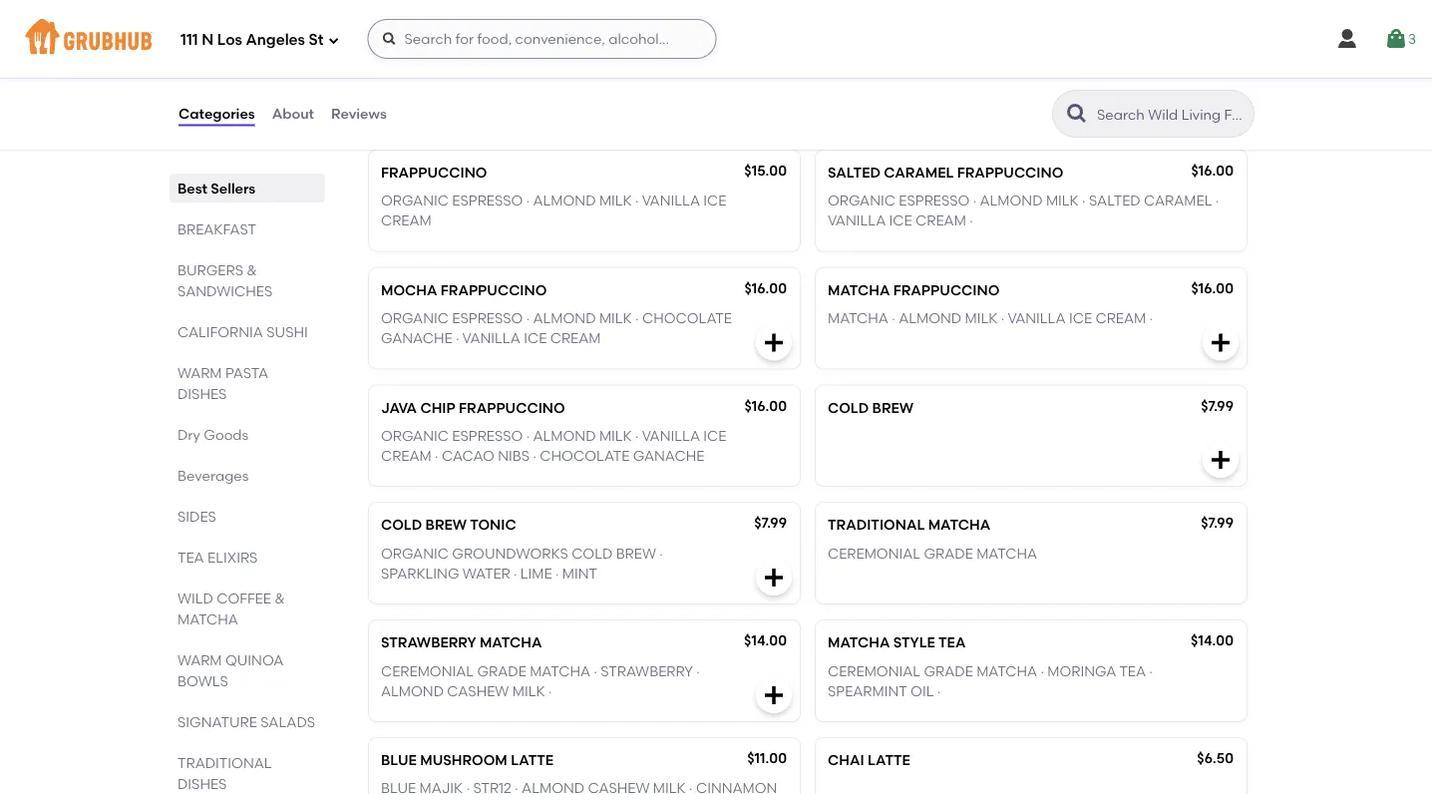 Task type: locate. For each thing, give the bounding box(es) containing it.
tea right style
[[939, 634, 966, 651]]

matcha inside wild coffee & matcha
[[178, 611, 238, 627]]

latte right mushroom
[[511, 752, 554, 769]]

cafe mocha
[[381, 46, 478, 63]]

grade inside ceremonial grade matcha · moringa tea · spearmint oil ·
[[924, 662, 973, 679]]

0 vertical spatial brew
[[872, 399, 914, 416]]

milk for organic espresso · almond milk · chocolate ganache  · vanilla ice cream
[[599, 309, 632, 326]]

0 vertical spatial ganache
[[381, 94, 452, 111]]

svg image
[[382, 31, 398, 47], [328, 34, 340, 46], [762, 330, 786, 354], [1209, 448, 1233, 472]]

2 warm from the top
[[178, 651, 222, 668]]

caramel down cinnamon
[[884, 164, 954, 181]]

milk
[[599, 74, 632, 91], [1045, 74, 1078, 91], [599, 192, 632, 209], [1046, 192, 1079, 209], [599, 309, 632, 326], [965, 309, 998, 326], [599, 427, 632, 444], [513, 682, 545, 699]]

nibs
[[498, 447, 530, 464]]

1 vertical spatial dishes
[[178, 775, 227, 792]]

·
[[526, 74, 530, 91], [636, 74, 639, 91], [973, 74, 977, 91], [1082, 74, 1085, 91], [1141, 74, 1145, 91], [456, 94, 459, 111], [526, 192, 530, 209], [636, 192, 639, 209], [973, 192, 977, 209], [1082, 192, 1086, 209], [1216, 192, 1219, 209], [970, 212, 973, 229], [526, 309, 530, 326], [636, 309, 639, 326], [892, 309, 896, 326], [1001, 309, 1005, 326], [1150, 309, 1153, 326], [456, 330, 459, 347], [526, 427, 530, 444], [636, 427, 639, 444], [435, 447, 439, 464], [533, 447, 537, 464], [660, 545, 663, 562], [514, 565, 517, 582], [556, 565, 559, 582], [594, 662, 597, 679], [696, 662, 700, 679], [1041, 662, 1044, 679], [1150, 662, 1153, 679], [549, 682, 552, 699], [938, 682, 941, 699]]

2 dishes from the top
[[178, 775, 227, 792]]

$7.99
[[1201, 397, 1234, 414], [754, 514, 787, 531], [1201, 514, 1234, 531]]

espresso inside organic espresso · almond milk · vanilla ice cream ·  cacao nibs · chocolate ganache
[[452, 427, 523, 444]]

almond inside organic espresso · almond milk · salted caramel · vanilla ice cream ·
[[980, 192, 1043, 209]]

ganache
[[381, 94, 452, 111], [381, 330, 452, 347], [633, 447, 705, 464]]

organic inside organic espresso · almond milk · vanilla ice cream
[[381, 192, 449, 209]]

java
[[381, 399, 417, 416]]

almond for salted caramel frappuccino
[[980, 192, 1043, 209]]

salted caramel frappuccino
[[828, 164, 1064, 181]]

ice
[[704, 192, 727, 209], [889, 212, 913, 229], [1069, 309, 1092, 326], [524, 330, 547, 347], [704, 427, 727, 444]]

beverages tab
[[178, 465, 317, 486]]

espresso inside organic espresso · almond milk · vanilla ice cream
[[452, 192, 523, 209]]

ceremonial down the traditional matcha
[[828, 545, 921, 562]]

grade for traditional matcha
[[924, 545, 973, 562]]

matcha style tea
[[828, 634, 966, 651]]

espresso for organic espresso · almond milk · chocolate ganache ·
[[452, 74, 523, 91]]

0 vertical spatial caramel
[[884, 164, 954, 181]]

ceremonial for matcha
[[828, 662, 921, 679]]

1 horizontal spatial &
[[275, 590, 285, 607]]

0 horizontal spatial caramel
[[884, 164, 954, 181]]

organic inside organic espresso · cashew milk · honey · cinnamon
[[828, 74, 896, 91]]

0 vertical spatial traditional
[[828, 516, 925, 533]]

traditional down "signature"
[[178, 754, 272, 771]]

$14.00 for ceremonial grade matcha · strawberry · almond cashew milk ·
[[744, 632, 787, 649]]

organic
[[381, 74, 449, 91], [828, 74, 896, 91], [381, 192, 449, 209], [828, 192, 896, 209], [381, 309, 449, 326], [381, 427, 449, 444], [381, 545, 449, 562]]

espresso inside organic espresso · almond milk · chocolate ganache ·
[[452, 74, 523, 91]]

tonic
[[470, 516, 516, 533]]

milk for organic espresso · almond milk · vanilla ice cream
[[599, 192, 632, 209]]

sides tab
[[178, 506, 317, 527]]

traditional for matcha
[[828, 516, 925, 533]]

organic espresso · cashew milk · honey · cinnamon button
[[816, 33, 1247, 133]]

warm inside warm quinoa bowls
[[178, 651, 222, 668]]

0 vertical spatial strawberry
[[381, 634, 476, 651]]

mocha frappuccino
[[381, 281, 547, 298]]

2 vertical spatial brew
[[616, 545, 656, 562]]

dry
[[178, 426, 200, 443]]

$16.00 for matcha · almond milk · vanilla ice cream ·
[[1191, 279, 1234, 296]]

1 vertical spatial warm
[[178, 651, 222, 668]]

ceremonial grade matcha · moringa tea · spearmint oil ·
[[828, 662, 1153, 699]]

espresso for organic espresso · almond milk · salted caramel · vanilla ice cream ·
[[899, 192, 970, 209]]

$16.00
[[1191, 162, 1234, 179], [745, 279, 787, 296], [1191, 279, 1234, 296], [745, 397, 787, 414]]

tea elixirs tab
[[178, 547, 317, 568]]

dishes down "signature"
[[178, 775, 227, 792]]

salted down search icon
[[1089, 192, 1141, 209]]

signature salads tab
[[178, 711, 317, 732]]

0 vertical spatial mocha
[[422, 46, 478, 63]]

frappuccino up matcha · almond milk · vanilla ice cream ·
[[894, 281, 1000, 298]]

0 horizontal spatial traditional
[[178, 754, 272, 771]]

$14.00 for ceremonial grade matcha · moringa tea · spearmint oil ·
[[1191, 632, 1234, 649]]

chocolate for organic espresso · almond milk · chocolate ganache  · vanilla ice cream
[[642, 309, 732, 326]]

espresso up mocha frappuccino
[[452, 192, 523, 209]]

traditional dishes tab
[[178, 752, 317, 794]]

2 $14.00 from the left
[[1191, 632, 1234, 649]]

bowls
[[178, 672, 228, 689]]

strawberry
[[381, 634, 476, 651], [601, 662, 693, 679]]

cashew inside ceremonial grade matcha · strawberry · almond cashew milk ·
[[447, 682, 509, 699]]

1 vertical spatial traditional
[[178, 754, 272, 771]]

matcha inside ceremonial grade matcha · moringa tea · spearmint oil ·
[[977, 662, 1038, 679]]

0 vertical spatial cold
[[828, 399, 869, 416]]

espresso down salted caramel frappuccino
[[899, 192, 970, 209]]

almond inside organic espresso · almond milk · vanilla ice cream
[[533, 192, 596, 209]]

0 horizontal spatial salted
[[828, 164, 881, 181]]

tea right the moringa
[[1120, 662, 1146, 679]]

svg image
[[1336, 27, 1360, 51], [1385, 27, 1408, 51], [1209, 330, 1233, 354], [762, 566, 786, 590], [762, 683, 786, 707]]

1 horizontal spatial tea
[[939, 634, 966, 651]]

almond inside organic espresso · almond milk · vanilla ice cream ·  cacao nibs · chocolate ganache
[[533, 427, 596, 444]]

1 horizontal spatial latte
[[868, 752, 911, 769]]

cinnamon
[[828, 94, 909, 111]]

ceremonial inside ceremonial grade matcha · moringa tea · spearmint oil ·
[[828, 662, 921, 679]]

svg image for $7.99
[[762, 566, 786, 590]]

cream inside organic espresso · almond milk · vanilla ice cream
[[381, 212, 432, 229]]

organic for organic groundworks cold brew · sparkling water · lime · mint
[[381, 545, 449, 562]]

salted
[[828, 164, 881, 181], [1089, 192, 1141, 209]]

1 horizontal spatial strawberry
[[601, 662, 693, 679]]

mint
[[562, 565, 598, 582]]

cold inside organic groundworks cold brew · sparkling water · lime · mint
[[572, 545, 613, 562]]

& right coffee
[[275, 590, 285, 607]]

categories button
[[178, 78, 256, 150]]

wild coffee & matcha
[[178, 590, 285, 627]]

espresso for organic espresso · almond milk · vanilla ice cream ·  cacao nibs · chocolate ganache
[[452, 427, 523, 444]]

1 vertical spatial tea
[[939, 634, 966, 651]]

grade up oil
[[924, 662, 973, 679]]

0 horizontal spatial cold
[[381, 516, 422, 533]]

breakfast
[[178, 220, 256, 237]]

1 horizontal spatial $14.00
[[1191, 632, 1234, 649]]

1 vertical spatial ganache
[[381, 330, 452, 347]]

grade down the traditional matcha
[[924, 545, 973, 562]]

chocolate inside organic espresso · almond milk · chocolate ganache  · vanilla ice cream
[[642, 309, 732, 326]]

0 vertical spatial cashew
[[980, 74, 1042, 91]]

milk inside ceremonial grade matcha · strawberry · almond cashew milk ·
[[513, 682, 545, 699]]

1 vertical spatial mocha
[[381, 281, 437, 298]]

svg image for $16.00
[[1209, 330, 1233, 354]]

1 $14.00 from the left
[[744, 632, 787, 649]]

warm down california
[[178, 364, 222, 381]]

organic groundworks cold brew · sparkling water · lime · mint
[[381, 545, 663, 582]]

milk inside organic espresso · almond milk · chocolate ganache  · vanilla ice cream
[[599, 309, 632, 326]]

espresso inside organic espresso · almond milk · chocolate ganache  · vanilla ice cream
[[452, 309, 523, 326]]

& inside wild coffee & matcha
[[275, 590, 285, 607]]

1 vertical spatial salted
[[1089, 192, 1141, 209]]

2 vertical spatial cold
[[572, 545, 613, 562]]

organic for organic espresso · almond milk · chocolate ganache  · vanilla ice cream
[[381, 309, 449, 326]]

$16.00 for organic espresso · almond milk · vanilla ice cream ·  cacao nibs · chocolate ganache
[[745, 397, 787, 414]]

frappuccino up nibs
[[459, 399, 565, 416]]

milk inside organic espresso · almond milk · salted caramel · vanilla ice cream ·
[[1046, 192, 1079, 209]]

espresso up cacao
[[452, 427, 523, 444]]

0 horizontal spatial tea
[[178, 549, 204, 566]]

0 vertical spatial dishes
[[178, 385, 227, 402]]

1 warm from the top
[[178, 364, 222, 381]]

frappuccino
[[381, 164, 487, 181], [957, 164, 1064, 181], [441, 281, 547, 298], [894, 281, 1000, 298], [459, 399, 565, 416]]

milk inside organic espresso · almond milk · vanilla ice cream
[[599, 192, 632, 209]]

latte right chai
[[868, 752, 911, 769]]

cashew
[[980, 74, 1042, 91], [447, 682, 509, 699]]

caramel
[[884, 164, 954, 181], [1144, 192, 1212, 209]]

strawberry inside ceremonial grade matcha · strawberry · almond cashew milk ·
[[601, 662, 693, 679]]

espresso inside organic espresso · almond milk · salted caramel · vanilla ice cream ·
[[899, 192, 970, 209]]

strawberry matcha
[[381, 634, 542, 651]]

milk inside organic espresso · almond milk · chocolate ganache ·
[[599, 74, 632, 91]]

2 vertical spatial tea
[[1120, 662, 1146, 679]]

0 vertical spatial tea
[[178, 549, 204, 566]]

caramel inside organic espresso · almond milk · salted caramel · vanilla ice cream ·
[[1144, 192, 1212, 209]]

dry goods
[[178, 426, 249, 443]]

cold brew tonic
[[381, 516, 516, 533]]

warm
[[178, 364, 222, 381], [178, 651, 222, 668]]

grade for matcha style tea
[[924, 662, 973, 679]]

organic inside organic espresso · almond milk · salted caramel · vanilla ice cream ·
[[828, 192, 896, 209]]

grade inside ceremonial grade matcha · strawberry · almond cashew milk ·
[[477, 662, 527, 679]]

ceremonial down strawberry matcha
[[381, 662, 474, 679]]

almond inside organic espresso · almond milk · chocolate ganache ·
[[533, 74, 596, 91]]

ice inside organic espresso · almond milk · salted caramel · vanilla ice cream ·
[[889, 212, 913, 229]]

1 vertical spatial chocolate
[[642, 309, 732, 326]]

$16.00 for organic espresso · almond milk · chocolate ganache  · vanilla ice cream
[[745, 279, 787, 296]]

svg image inside 3 button
[[1385, 27, 1408, 51]]

1 horizontal spatial traditional
[[828, 516, 925, 533]]

1 vertical spatial strawberry
[[601, 662, 693, 679]]

2 vertical spatial ganache
[[633, 447, 705, 464]]

1 horizontal spatial caramel
[[1144, 192, 1212, 209]]

milk inside organic espresso · almond milk · vanilla ice cream ·  cacao nibs · chocolate ganache
[[599, 427, 632, 444]]

0 horizontal spatial strawberry
[[381, 634, 476, 651]]

0 horizontal spatial latte
[[511, 752, 554, 769]]

organic inside organic groundworks cold brew · sparkling water · lime · mint
[[381, 545, 449, 562]]

&
[[247, 261, 257, 278], [275, 590, 285, 607]]

3
[[1408, 30, 1417, 47]]

elixirs
[[208, 549, 258, 566]]

grade
[[924, 545, 973, 562], [477, 662, 527, 679], [924, 662, 973, 679]]

organic inside organic espresso · almond milk · chocolate ganache ·
[[381, 74, 449, 91]]

best
[[178, 180, 207, 197]]

vanilla
[[642, 192, 700, 209], [828, 212, 886, 229], [1008, 309, 1066, 326], [462, 330, 521, 347], [642, 427, 700, 444]]

espresso down mocha frappuccino
[[452, 309, 523, 326]]

grade down strawberry matcha
[[477, 662, 527, 679]]

sushi
[[267, 323, 308, 340]]

vanilla inside organic espresso · almond milk · chocolate ganache  · vanilla ice cream
[[462, 330, 521, 347]]

latte
[[511, 752, 554, 769], [868, 752, 911, 769]]

cream inside organic espresso · almond milk · chocolate ganache  · vanilla ice cream
[[550, 330, 601, 347]]

0 horizontal spatial cashew
[[447, 682, 509, 699]]

milk inside organic espresso · cashew milk · honey · cinnamon
[[1045, 74, 1078, 91]]

chocolate
[[642, 74, 732, 91], [642, 309, 732, 326], [540, 447, 630, 464]]

warm quinoa bowls tab
[[178, 649, 317, 691]]

1 vertical spatial cashew
[[447, 682, 509, 699]]

1 vertical spatial &
[[275, 590, 285, 607]]

tea
[[178, 549, 204, 566], [939, 634, 966, 651], [1120, 662, 1146, 679]]

dishes
[[178, 385, 227, 402], [178, 775, 227, 792]]

1 vertical spatial caramel
[[1144, 192, 1212, 209]]

chocolate inside organic espresso · almond milk · vanilla ice cream ·  cacao nibs · chocolate ganache
[[540, 447, 630, 464]]

espresso for organic espresso · almond milk · vanilla ice cream
[[452, 192, 523, 209]]

organic for organic espresso · almond milk · salted caramel · vanilla ice cream ·
[[828, 192, 896, 209]]

0 vertical spatial &
[[247, 261, 257, 278]]

111
[[181, 31, 198, 49]]

ice inside organic espresso · almond milk · vanilla ice cream ·  cacao nibs · chocolate ganache
[[704, 427, 727, 444]]

dishes up dry goods
[[178, 385, 227, 402]]

2 vertical spatial chocolate
[[540, 447, 630, 464]]

1 horizontal spatial salted
[[1089, 192, 1141, 209]]

almond
[[533, 74, 596, 91], [533, 192, 596, 209], [980, 192, 1043, 209], [533, 309, 596, 326], [899, 309, 962, 326], [533, 427, 596, 444], [381, 682, 444, 699]]

search icon image
[[1065, 102, 1089, 126]]

ceremonial up spearmint
[[828, 662, 921, 679]]

milk for organic espresso · almond milk · chocolate ganache ·
[[599, 74, 632, 91]]

Search Wild Living Foods search field
[[1095, 105, 1248, 124]]

1 vertical spatial cold
[[381, 516, 422, 533]]

2 horizontal spatial brew
[[872, 399, 914, 416]]

dishes inside 'traditional dishes'
[[178, 775, 227, 792]]

groundworks
[[452, 545, 568, 562]]

california
[[178, 323, 263, 340]]

tea inside ceremonial grade matcha · moringa tea · spearmint oil ·
[[1120, 662, 1146, 679]]

0 horizontal spatial brew
[[426, 516, 467, 533]]

ganache inside organic espresso · almond milk · chocolate ganache ·
[[381, 94, 452, 111]]

brew
[[872, 399, 914, 416], [426, 516, 467, 533], [616, 545, 656, 562]]

traditional inside tab
[[178, 754, 272, 771]]

espresso up cinnamon
[[899, 74, 970, 91]]

ceremonial for traditional
[[828, 545, 921, 562]]

1 dishes from the top
[[178, 385, 227, 402]]

0 vertical spatial chocolate
[[642, 74, 732, 91]]

st
[[309, 31, 324, 49]]

cafe
[[381, 46, 419, 63]]

svg image for $14.00
[[762, 683, 786, 707]]

ice inside organic espresso · almond milk · chocolate ganache  · vanilla ice cream
[[524, 330, 547, 347]]

1 vertical spatial brew
[[426, 516, 467, 533]]

milk for organic espresso · almond milk · vanilla ice cream ·  cacao nibs · chocolate ganache
[[599, 427, 632, 444]]

quinoa
[[225, 651, 284, 668]]

spearmint
[[828, 682, 908, 699]]

honey
[[1088, 74, 1138, 91]]

blue mushroom latte
[[381, 752, 554, 769]]

salted down cinnamon
[[828, 164, 881, 181]]

ceremonial
[[828, 545, 921, 562], [381, 662, 474, 679], [828, 662, 921, 679]]

2 horizontal spatial tea
[[1120, 662, 1146, 679]]

1 horizontal spatial cashew
[[980, 74, 1042, 91]]

tea up wild
[[178, 549, 204, 566]]

0 vertical spatial warm
[[178, 364, 222, 381]]

& up "sandwiches"
[[247, 261, 257, 278]]

coffee
[[217, 590, 271, 607]]

almond for cafe mocha
[[533, 74, 596, 91]]

0 horizontal spatial &
[[247, 261, 257, 278]]

traditional for dishes
[[178, 754, 272, 771]]

frappuccino up organic espresso · almond milk · chocolate ganache  · vanilla ice cream
[[441, 281, 547, 298]]

sides
[[178, 508, 216, 525]]

wild coffee & matcha tab
[[178, 588, 317, 629]]

best sellers
[[178, 180, 256, 197]]

traditional dishes
[[178, 754, 272, 792]]

cream
[[381, 212, 432, 229], [916, 212, 966, 229], [1096, 309, 1146, 326], [550, 330, 601, 347], [381, 447, 432, 464]]

ganache inside organic espresso · almond milk · chocolate ganache  · vanilla ice cream
[[381, 330, 452, 347]]

chocolate inside organic espresso · almond milk · chocolate ganache ·
[[642, 74, 732, 91]]

organic espresso · almond milk · vanilla ice cream
[[381, 192, 727, 229]]

0 horizontal spatial $14.00
[[744, 632, 787, 649]]

dry goods tab
[[178, 424, 317, 445]]

caramel down search wild living foods search field
[[1144, 192, 1212, 209]]

signature
[[178, 713, 257, 730]]

espresso down the cafe mocha
[[452, 74, 523, 91]]

warm up "bowls"
[[178, 651, 222, 668]]

0 vertical spatial salted
[[828, 164, 881, 181]]

cold for cold brew
[[828, 399, 869, 416]]

1 horizontal spatial cold
[[572, 545, 613, 562]]

espresso for organic espresso · almond milk · chocolate ganache  · vanilla ice cream
[[452, 309, 523, 326]]

1 horizontal spatial brew
[[616, 545, 656, 562]]

mushroom
[[420, 752, 508, 769]]

traditional up the ceremonial grade matcha
[[828, 516, 925, 533]]

warm inside warm pasta dishes
[[178, 364, 222, 381]]

organic for organic espresso · almond milk · chocolate ganache ·
[[381, 74, 449, 91]]

matcha · almond milk · vanilla ice cream ·
[[828, 309, 1153, 326]]

ceremonial inside ceremonial grade matcha · strawberry · almond cashew milk ·
[[381, 662, 474, 679]]

organic espresso · cashew milk · honey · cinnamon
[[828, 74, 1145, 111]]

espresso inside organic espresso · cashew milk · honey · cinnamon
[[899, 74, 970, 91]]

matcha
[[828, 281, 890, 298], [828, 309, 889, 326], [928, 516, 991, 533], [977, 545, 1038, 562], [178, 611, 238, 627], [480, 634, 542, 651], [828, 634, 890, 651], [530, 662, 591, 679], [977, 662, 1038, 679]]

organic inside organic espresso · almond milk · vanilla ice cream ·  cacao nibs · chocolate ganache
[[381, 427, 449, 444]]

2 horizontal spatial cold
[[828, 399, 869, 416]]

$15.00
[[744, 162, 787, 179]]

sandwiches
[[178, 282, 273, 299]]

$14.00
[[744, 632, 787, 649], [1191, 632, 1234, 649]]

almond inside organic espresso · almond milk · chocolate ganache  · vanilla ice cream
[[533, 309, 596, 326]]

warm for warm quinoa bowls
[[178, 651, 222, 668]]

organic inside organic espresso · almond milk · chocolate ganache  · vanilla ice cream
[[381, 309, 449, 326]]

milk for organic espresso · almond milk · salted caramel · vanilla ice cream ·
[[1046, 192, 1079, 209]]



Task type: describe. For each thing, give the bounding box(es) containing it.
organic espresso · almond milk · vanilla ice cream ·  cacao nibs · chocolate ganache
[[381, 427, 727, 464]]

style
[[894, 634, 936, 651]]

wild
[[178, 590, 213, 607]]

reviews
[[331, 105, 387, 122]]

cold brew
[[828, 399, 914, 416]]

vanilla inside organic espresso · almond milk · vanilla ice cream ·  cacao nibs · chocolate ganache
[[642, 427, 700, 444]]

about
[[272, 105, 314, 122]]

ceremonial grade matcha
[[828, 545, 1038, 562]]

$7.99 for ceremonial grade matcha
[[1201, 514, 1234, 531]]

categories
[[179, 105, 255, 122]]

lime
[[521, 565, 552, 582]]

brew for cold brew tonic
[[426, 516, 467, 533]]

$7.99 for organic groundworks cold brew · sparkling water · lime · mint
[[754, 514, 787, 531]]

tea elixirs
[[178, 549, 258, 566]]

java chip frappuccino
[[381, 399, 565, 416]]

los
[[217, 31, 242, 49]]

breakfast tab
[[178, 218, 317, 239]]

Search for food, convenience, alcohol... search field
[[368, 19, 717, 59]]

cream inside organic espresso · almond milk · vanilla ice cream ·  cacao nibs · chocolate ganache
[[381, 447, 432, 464]]

grade for strawberry matcha
[[477, 662, 527, 679]]

burgers & sandwiches tab
[[178, 259, 317, 301]]

1 latte from the left
[[511, 752, 554, 769]]

cashew inside organic espresso · cashew milk · honey · cinnamon
[[980, 74, 1042, 91]]

espresso for organic espresso · cashew milk · honey · cinnamon
[[899, 74, 970, 91]]

brew inside organic groundworks cold brew · sparkling water · lime · mint
[[616, 545, 656, 562]]

organic espresso · almond milk · chocolate ganache ·
[[381, 74, 732, 111]]

organic for organic espresso · almond milk · vanilla ice cream
[[381, 192, 449, 209]]

sellers
[[211, 180, 256, 197]]

matcha inside ceremonial grade matcha · strawberry · almond cashew milk ·
[[530, 662, 591, 679]]

chai latte
[[828, 752, 911, 769]]

$11.00
[[747, 750, 787, 767]]

matcha frappuccino
[[828, 281, 1000, 298]]

main navigation navigation
[[0, 0, 1433, 78]]

frappuccino down "reviews" button
[[381, 164, 487, 181]]

$6.50
[[1197, 750, 1234, 767]]

almond for frappuccino
[[533, 192, 596, 209]]

organic for organic espresso · cashew milk · honey · cinnamon
[[828, 74, 896, 91]]

water
[[463, 565, 510, 582]]

tea inside tab
[[178, 549, 204, 566]]

ganache inside organic espresso · almond milk · vanilla ice cream ·  cacao nibs · chocolate ganache
[[633, 447, 705, 464]]

moringa
[[1048, 662, 1117, 679]]

warm pasta dishes
[[178, 364, 268, 402]]

salads
[[261, 713, 315, 730]]

california sushi
[[178, 323, 308, 340]]

goods
[[204, 426, 249, 443]]

salted inside organic espresso · almond milk · salted caramel · vanilla ice cream ·
[[1089, 192, 1141, 209]]

111 n los angeles st
[[181, 31, 324, 49]]

almond for mocha frappuccino
[[533, 309, 596, 326]]

dishes inside warm pasta dishes
[[178, 385, 227, 402]]

california sushi tab
[[178, 321, 317, 342]]

ganache for organic espresso · almond milk · chocolate ganache  · vanilla ice cream
[[381, 330, 452, 347]]

ice inside organic espresso · almond milk · vanilla ice cream
[[704, 192, 727, 209]]

vanilla inside organic espresso · almond milk · vanilla ice cream
[[642, 192, 700, 209]]

burgers
[[178, 261, 243, 278]]

& inside burgers & sandwiches
[[247, 261, 257, 278]]

chip
[[420, 399, 456, 416]]

milk for organic espresso · cashew milk · honey · cinnamon
[[1045, 74, 1078, 91]]

burgers & sandwiches
[[178, 261, 273, 299]]

ceremonial grade matcha · strawberry · almond cashew milk ·
[[381, 662, 700, 699]]

pasta
[[225, 364, 268, 381]]

organic espresso · almond milk · salted caramel · vanilla ice cream ·
[[828, 192, 1219, 229]]

ceremonial for strawberry
[[381, 662, 474, 679]]

$16.00 for organic espresso · almond milk · salted caramel · vanilla ice cream ·
[[1191, 162, 1234, 179]]

about button
[[271, 78, 315, 150]]

cold for cold brew tonic
[[381, 516, 422, 533]]

warm quinoa bowls
[[178, 651, 284, 689]]

warm for warm pasta dishes
[[178, 364, 222, 381]]

organic espresso · almond milk · chocolate ganache  · vanilla ice cream
[[381, 309, 732, 347]]

best sellers tab
[[178, 178, 317, 199]]

sparkling
[[381, 565, 459, 582]]

angeles
[[246, 31, 305, 49]]

almond for java chip frappuccino
[[533, 427, 596, 444]]

almond inside ceremonial grade matcha · strawberry · almond cashew milk ·
[[381, 682, 444, 699]]

2 latte from the left
[[868, 752, 911, 769]]

chai
[[828, 752, 864, 769]]

oil
[[911, 682, 934, 699]]

warm pasta dishes tab
[[178, 362, 317, 404]]

reviews button
[[330, 78, 388, 150]]

blue
[[381, 752, 417, 769]]

traditional matcha
[[828, 516, 991, 533]]

vanilla inside organic espresso · almond milk · salted caramel · vanilla ice cream ·
[[828, 212, 886, 229]]

frappuccino up organic espresso · almond milk · salted caramel · vanilla ice cream ·
[[957, 164, 1064, 181]]

3 button
[[1385, 21, 1417, 57]]

chocolate for organic espresso · almond milk · chocolate ganache ·
[[642, 74, 732, 91]]

cacao
[[442, 447, 495, 464]]

ganache for organic espresso · almond milk · chocolate ganache ·
[[381, 94, 452, 111]]

signature salads
[[178, 713, 315, 730]]

brew for cold brew
[[872, 399, 914, 416]]

organic for organic espresso · almond milk · vanilla ice cream ·  cacao nibs · chocolate ganache
[[381, 427, 449, 444]]

cream inside organic espresso · almond milk · salted caramel · vanilla ice cream ·
[[916, 212, 966, 229]]

beverages
[[178, 467, 249, 484]]

n
[[202, 31, 214, 49]]



Task type: vqa. For each thing, say whether or not it's contained in the screenshot.
Almond in the ORGANIC ESPRESSO · ALMOND MILK · VANILLA ICE CREAM
yes



